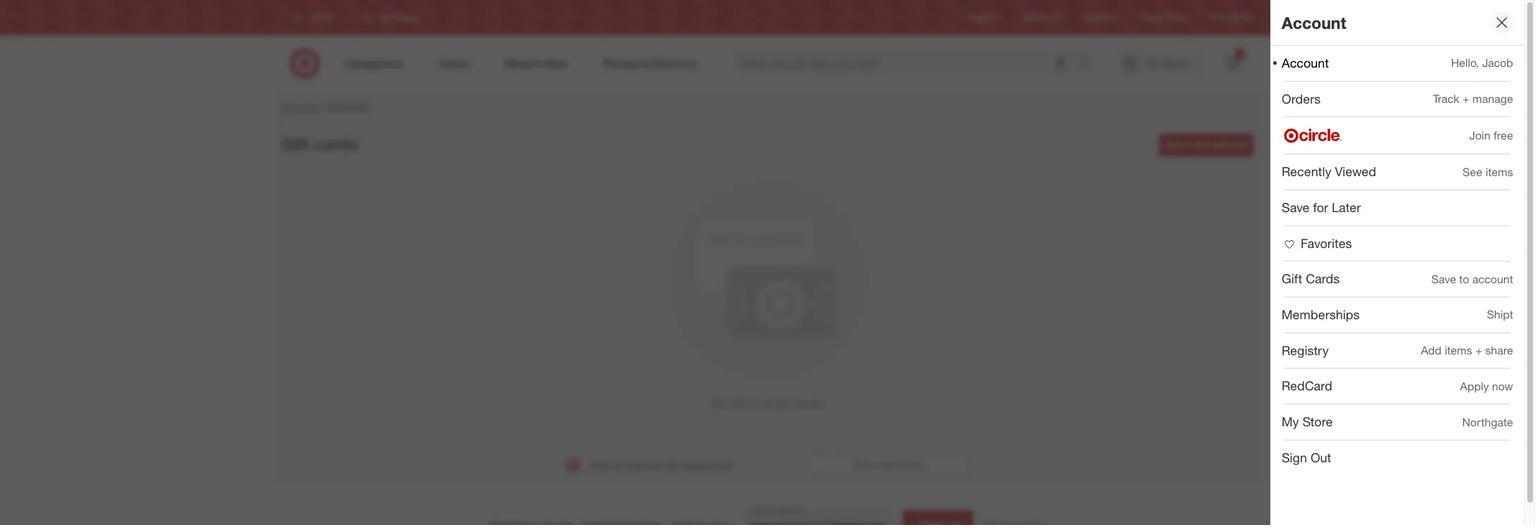 Task type: describe. For each thing, give the bounding box(es) containing it.
search
[[1071, 58, 1105, 72]]

gift for cards.
[[775, 396, 791, 411]]

What can we help you find? suggestions appear below search field
[[732, 48, 1081, 79]]

sign out
[[1282, 450, 1331, 466]]

you
[[710, 396, 729, 411]]

no
[[759, 396, 772, 411]]

now
[[1492, 380, 1513, 394]]

giftcards
[[328, 101, 368, 113]]

later
[[1332, 200, 1361, 215]]

take a quick survey
[[852, 461, 926, 471]]

favorites
[[1301, 236, 1352, 251]]

weekly ad
[[1021, 12, 1061, 23]]

target circle
[[1140, 12, 1188, 23]]

gift for gift cards
[[1282, 271, 1302, 287]]

share
[[1485, 344, 1513, 358]]

to
[[1459, 272, 1469, 286]]

quick
[[878, 461, 899, 471]]

redcard link
[[1084, 12, 1118, 24]]

join
[[1470, 128, 1491, 143]]

improve
[[626, 460, 661, 472]]

free
[[1494, 128, 1513, 143]]

account
[[1473, 272, 1513, 286]]

cards
[[314, 134, 358, 154]]

search button
[[1071, 48, 1105, 82]]

save for save for later
[[1282, 200, 1310, 215]]

find
[[1210, 12, 1227, 23]]

join free
[[1470, 128, 1513, 143]]

my
[[1282, 414, 1299, 430]]

save a new gift card
[[1165, 140, 1247, 150]]

1 vertical spatial +
[[1476, 344, 1482, 358]]

new
[[1194, 140, 1211, 150]]

for
[[1313, 200, 1328, 215]]

save for save to account
[[1431, 272, 1456, 286]]

join free link
[[1271, 117, 1525, 154]]

jacob for hello, jacob
[[1482, 56, 1513, 70]]

have
[[732, 396, 756, 411]]

account dialog
[[1271, 0, 1535, 526]]

save for later link
[[1271, 191, 1525, 226]]

us
[[613, 460, 623, 472]]

jacob for hi, jacob
[[1161, 57, 1188, 69]]

hello, jacob
[[1451, 56, 1513, 70]]

hi,
[[1146, 57, 1158, 69]]

add items + share
[[1421, 344, 1513, 358]]

help us improve this experience.
[[589, 460, 734, 472]]

redcard inside account dialog
[[1282, 379, 1332, 394]]

hi, jacob
[[1146, 57, 1188, 69]]

1 vertical spatial account
[[1282, 55, 1329, 71]]

card
[[1229, 140, 1247, 150]]

survey
[[901, 461, 926, 471]]

1 link
[[1217, 48, 1248, 79]]

my store
[[1282, 414, 1333, 430]]



Task type: vqa. For each thing, say whether or not it's contained in the screenshot.


Task type: locate. For each thing, give the bounding box(es) containing it.
1 vertical spatial registry
[[1282, 343, 1329, 358]]

1 horizontal spatial a
[[1187, 140, 1192, 150]]

0 vertical spatial gift
[[282, 134, 310, 154]]

0 vertical spatial a
[[1187, 140, 1192, 150]]

2 vertical spatial save
[[1431, 272, 1456, 286]]

0 horizontal spatial a
[[871, 461, 876, 471]]

account up orders
[[1282, 55, 1329, 71]]

see items
[[1463, 165, 1513, 179]]

0 vertical spatial +
[[1463, 92, 1469, 106]]

find stores
[[1210, 12, 1253, 23]]

1 vertical spatial gift
[[775, 396, 791, 411]]

items right see
[[1486, 165, 1513, 179]]

1 vertical spatial gift
[[1282, 271, 1302, 287]]

0 horizontal spatial gift
[[282, 134, 310, 154]]

save left to
[[1431, 272, 1456, 286]]

out
[[1311, 450, 1331, 466]]

sign
[[1282, 450, 1307, 466]]

recently
[[1282, 164, 1332, 179]]

gift
[[1213, 140, 1226, 150], [775, 396, 791, 411]]

items
[[1486, 165, 1513, 179], [1445, 344, 1472, 358]]

save for save a new gift card
[[1165, 140, 1184, 150]]

None text field
[[744, 511, 891, 526]]

stores
[[1229, 12, 1253, 23]]

cards
[[1306, 271, 1340, 287]]

gift inside account dialog
[[1282, 271, 1302, 287]]

save inside button
[[1165, 140, 1184, 150]]

northgate
[[1462, 415, 1513, 430]]

a for save
[[1187, 140, 1192, 150]]

account / giftcards
[[282, 101, 368, 113]]

memberships
[[1282, 307, 1360, 323]]

1 horizontal spatial registry
[[1282, 343, 1329, 358]]

0 horizontal spatial save
[[1165, 140, 1184, 150]]

1 horizontal spatial gift
[[1282, 271, 1302, 287]]

save
[[1165, 140, 1184, 150], [1282, 200, 1310, 215], [1431, 272, 1456, 286]]

save a new gift card button
[[1159, 134, 1253, 157]]

recently viewed
[[1282, 164, 1376, 179]]

1
[[1238, 50, 1242, 59]]

hello,
[[1451, 56, 1479, 70]]

take
[[852, 461, 869, 471]]

apply
[[1460, 380, 1489, 394]]

circle
[[1166, 12, 1188, 23]]

manage
[[1473, 92, 1513, 106]]

items for registry
[[1445, 344, 1472, 358]]

sign out link
[[1271, 441, 1525, 476]]

track + manage
[[1433, 92, 1513, 106]]

you have no gift cards.
[[710, 396, 825, 411]]

1 vertical spatial a
[[871, 461, 876, 471]]

+
[[1463, 92, 1469, 106], [1476, 344, 1482, 358]]

gift for gift cards
[[282, 134, 310, 154]]

account hello, jacob element
[[1282, 55, 1329, 71]]

account link
[[282, 101, 319, 113]]

jacob right hello, at the top right of page
[[1482, 56, 1513, 70]]

target circle link
[[1140, 12, 1188, 24]]

account left /
[[282, 101, 319, 113]]

store
[[1303, 414, 1333, 430]]

find stores link
[[1210, 12, 1253, 24]]

0 horizontal spatial gift
[[775, 396, 791, 411]]

gift cards
[[282, 134, 358, 154]]

account
[[1282, 12, 1346, 32], [1282, 55, 1329, 71], [282, 101, 319, 113]]

1 horizontal spatial items
[[1486, 165, 1513, 179]]

gift
[[282, 134, 310, 154], [1282, 271, 1302, 287]]

0 horizontal spatial redcard
[[1084, 12, 1118, 23]]

this
[[664, 460, 680, 472]]

redcard right ad
[[1084, 12, 1118, 23]]

0 horizontal spatial +
[[1463, 92, 1469, 106]]

2 horizontal spatial save
[[1431, 272, 1456, 286]]

orders
[[1282, 91, 1321, 106]]

a for take
[[871, 461, 876, 471]]

favorites link
[[1271, 226, 1525, 261]]

help
[[589, 460, 610, 472]]

registry left weekly at the top right of the page
[[967, 12, 999, 23]]

+ left share
[[1476, 344, 1482, 358]]

gift for card
[[1213, 140, 1226, 150]]

track
[[1433, 92, 1460, 106]]

gift cards
[[1282, 271, 1340, 287]]

/
[[322, 101, 325, 113]]

save to account
[[1431, 272, 1513, 286]]

0 vertical spatial gift
[[1213, 140, 1226, 150]]

a right take
[[871, 461, 876, 471]]

jacob
[[1482, 56, 1513, 70], [1161, 57, 1188, 69]]

2 vertical spatial account
[[282, 101, 319, 113]]

+ right the track
[[1463, 92, 1469, 106]]

shipt
[[1487, 308, 1513, 322]]

1 vertical spatial redcard
[[1282, 379, 1332, 394]]

registry down memberships
[[1282, 343, 1329, 358]]

0 horizontal spatial registry
[[967, 12, 999, 23]]

viewed
[[1335, 164, 1376, 179]]

gift inside button
[[1213, 140, 1226, 150]]

see
[[1463, 165, 1483, 179]]

weekly ad link
[[1021, 12, 1061, 24]]

save for later
[[1282, 200, 1361, 215]]

jacob right hi,
[[1161, 57, 1188, 69]]

1 horizontal spatial save
[[1282, 200, 1310, 215]]

experience.
[[682, 460, 734, 472]]

0 horizontal spatial jacob
[[1161, 57, 1188, 69]]

registry link
[[967, 12, 999, 24]]

1 horizontal spatial gift
[[1213, 140, 1226, 150]]

a left new
[[1187, 140, 1192, 150]]

take a quick survey button
[[808, 455, 970, 477]]

0 vertical spatial registry
[[967, 12, 999, 23]]

1 vertical spatial items
[[1445, 344, 1472, 358]]

redcard up my store
[[1282, 379, 1332, 394]]

account up account hello, jacob element
[[1282, 12, 1346, 32]]

weekly
[[1021, 12, 1048, 23]]

a
[[1187, 140, 1192, 150], [871, 461, 876, 471]]

0 vertical spatial account
[[1282, 12, 1346, 32]]

items for recently viewed
[[1486, 165, 1513, 179]]

add
[[1421, 344, 1442, 358]]

target
[[1140, 12, 1163, 23]]

ad
[[1051, 12, 1061, 23]]

view favorites element
[[1282, 236, 1352, 251]]

items right add
[[1445, 344, 1472, 358]]

gift right new
[[1213, 140, 1226, 150]]

1 horizontal spatial redcard
[[1282, 379, 1332, 394]]

gift right no
[[775, 396, 791, 411]]

0 vertical spatial redcard
[[1084, 12, 1118, 23]]

save left new
[[1165, 140, 1184, 150]]

save left for
[[1282, 200, 1310, 215]]

jacob inside account dialog
[[1482, 56, 1513, 70]]

1 vertical spatial save
[[1282, 200, 1310, 215]]

redcard
[[1084, 12, 1118, 23], [1282, 379, 1332, 394]]

registry inside account dialog
[[1282, 343, 1329, 358]]

0 vertical spatial items
[[1486, 165, 1513, 179]]

cards.
[[794, 396, 825, 411]]

gift down account link
[[282, 134, 310, 154]]

0 vertical spatial save
[[1165, 140, 1184, 150]]

registry
[[967, 12, 999, 23], [1282, 343, 1329, 358]]

1 horizontal spatial +
[[1476, 344, 1482, 358]]

apply now
[[1460, 380, 1513, 394]]

gift left cards
[[1282, 271, 1302, 287]]

1 horizontal spatial jacob
[[1482, 56, 1513, 70]]

0 horizontal spatial items
[[1445, 344, 1472, 358]]



